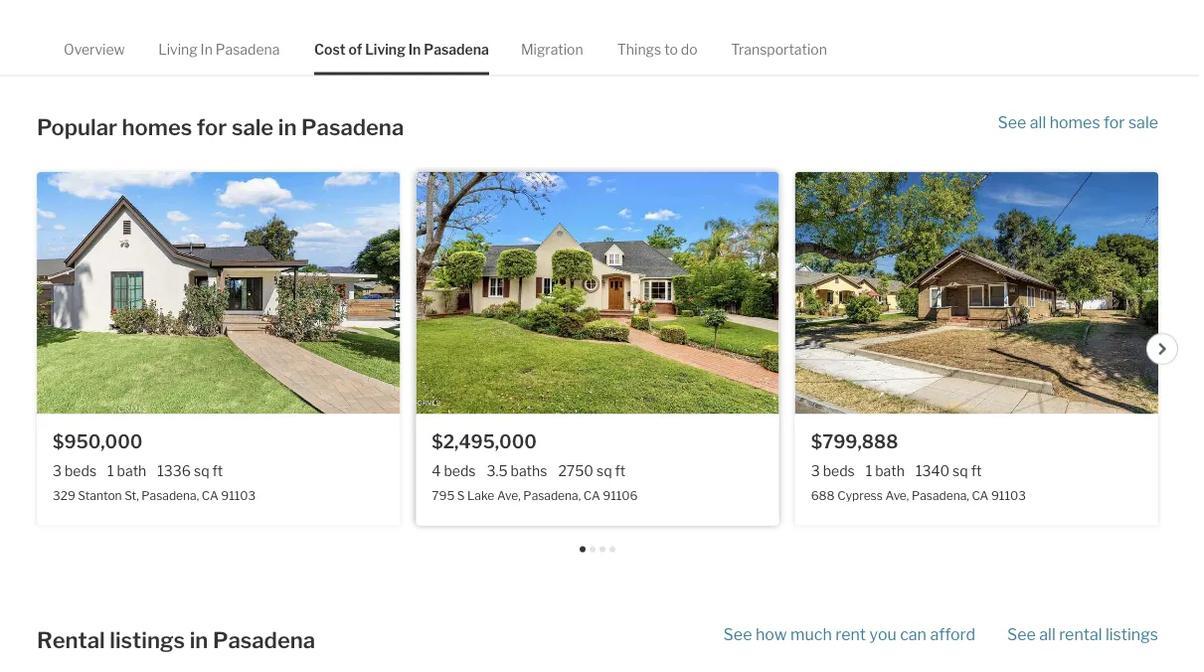 Task type: describe. For each thing, give the bounding box(es) containing it.
$950,000
[[53, 431, 143, 453]]

688 cypress ave, pasadena, ca 91103
[[811, 488, 1026, 503]]

cost of living in pasadena link
[[314, 24, 489, 75]]

see how much rent you can afford link
[[724, 625, 976, 645]]

bath for $950,000
[[117, 463, 146, 480]]

see all homes for sale link
[[998, 111, 1159, 143]]

sq for $2,495,000
[[597, 463, 612, 480]]

see all rental listings link
[[1008, 624, 1159, 646]]

1 bath for $799,888
[[866, 463, 905, 480]]

photo of 688 cypress ave pasadena, ca 91103 image
[[795, 172, 1159, 414]]

lake
[[468, 488, 495, 503]]

1340
[[916, 463, 950, 480]]

2 ca from the left
[[584, 488, 601, 503]]

$799,888
[[811, 431, 899, 453]]

migration link
[[521, 24, 584, 75]]

2750 sq ft
[[558, 463, 626, 480]]

795
[[432, 488, 455, 503]]

91103 for $950,000
[[221, 488, 256, 503]]

1 for $950,000
[[107, 463, 114, 480]]

slide 1 dot image
[[580, 547, 586, 553]]

prices
[[129, 43, 174, 62]]

1 in from the left
[[201, 41, 213, 58]]

things to do link
[[618, 24, 698, 75]]

photo of 795 s lake ave pasadena, ca 91106 image
[[416, 172, 779, 414]]

beds for $950,000
[[65, 463, 97, 480]]

popular homes for sale in pasadena
[[37, 114, 404, 141]]

3.5 baths
[[487, 463, 547, 480]]

0 vertical spatial in
[[278, 114, 297, 141]]

0 horizontal spatial homes
[[122, 114, 192, 141]]

transportation
[[731, 41, 827, 58]]

migration
[[521, 41, 584, 58]]

listings inside the see all rental listings link
[[1106, 625, 1159, 645]]

cost
[[314, 41, 346, 58]]

note:
[[37, 43, 77, 62]]

to
[[665, 41, 678, 58]]

rent
[[836, 625, 866, 645]]

see for see how much rent you can afford
[[724, 625, 752, 645]]

1336
[[157, 463, 191, 480]]

3 for $799,888
[[811, 463, 820, 480]]

s
[[457, 488, 465, 503]]

baths
[[511, 463, 547, 480]]

beds for $799,888
[[823, 463, 855, 480]]

overview link
[[64, 24, 125, 75]]

3 for $950,000
[[53, 463, 62, 480]]

sq for $950,000
[[194, 463, 209, 480]]

0 horizontal spatial for
[[197, 114, 227, 141]]

next image
[[1157, 343, 1169, 355]]

2750
[[558, 463, 594, 480]]

1336 sq ft
[[157, 463, 223, 480]]

afford
[[930, 625, 976, 645]]

beds for $2,495,000
[[444, 463, 476, 480]]

3 beds for $799,888
[[811, 463, 855, 480]]

do
[[681, 41, 698, 58]]

$2,495,000
[[432, 431, 537, 453]]

see for see all homes for sale
[[998, 112, 1027, 132]]

vary
[[177, 43, 209, 62]]

home
[[80, 43, 125, 62]]

91106
[[603, 488, 638, 503]]

0 horizontal spatial sale
[[232, 114, 274, 141]]

1 horizontal spatial homes
[[1050, 112, 1101, 132]]

1 bath for $950,000
[[107, 463, 146, 480]]

by
[[213, 43, 231, 62]]



Task type: vqa. For each thing, say whether or not it's contained in the screenshot.
choose,
no



Task type: locate. For each thing, give the bounding box(es) containing it.
0 horizontal spatial living
[[158, 41, 198, 58]]

1 horizontal spatial in
[[278, 114, 297, 141]]

ft up the 91106
[[615, 463, 626, 480]]

ave, right cypress
[[886, 488, 910, 503]]

2 living from the left
[[365, 41, 406, 58]]

0 horizontal spatial in
[[201, 41, 213, 58]]

ft
[[212, 463, 223, 480], [615, 463, 626, 480], [971, 463, 982, 480]]

can
[[900, 625, 927, 645]]

1 beds from the left
[[65, 463, 97, 480]]

in
[[201, 41, 213, 58], [409, 41, 421, 58]]

sq
[[194, 463, 209, 480], [597, 463, 612, 480], [953, 463, 968, 480]]

4
[[432, 463, 441, 480]]

0 horizontal spatial sq
[[194, 463, 209, 480]]

slide 2 dot image
[[590, 547, 596, 553]]

ca down 1340 sq ft
[[972, 488, 989, 503]]

3
[[53, 463, 62, 480], [811, 463, 820, 480]]

0 horizontal spatial 1
[[107, 463, 114, 480]]

ft for $2,495,000
[[615, 463, 626, 480]]

ca for $950,000
[[202, 488, 219, 503]]

how
[[756, 625, 787, 645]]

much
[[791, 625, 832, 645]]

overview
[[64, 41, 125, 58]]

sq for $799,888
[[953, 463, 968, 480]]

0 horizontal spatial in
[[190, 627, 208, 654]]

0 vertical spatial all
[[1030, 112, 1047, 132]]

1 horizontal spatial ave,
[[886, 488, 910, 503]]

1 horizontal spatial pasadena,
[[524, 488, 581, 503]]

688
[[811, 488, 835, 503]]

3 beds
[[53, 463, 97, 480], [811, 463, 855, 480]]

1 ft from the left
[[212, 463, 223, 480]]

bath for $799,888
[[876, 463, 905, 480]]

see for see all rental listings
[[1008, 625, 1036, 645]]

2 horizontal spatial beds
[[823, 463, 855, 480]]

sq right '2750'
[[597, 463, 612, 480]]

1 living from the left
[[158, 41, 198, 58]]

beds up 688
[[823, 463, 855, 480]]

1 91103 from the left
[[221, 488, 256, 503]]

cypress
[[838, 488, 883, 503]]

ft right 1336
[[212, 463, 223, 480]]

2 ave, from the left
[[886, 488, 910, 503]]

sale
[[1129, 112, 1159, 132], [232, 114, 274, 141]]

1 horizontal spatial ft
[[615, 463, 626, 480]]

3 beds up 329 at the bottom left of page
[[53, 463, 97, 480]]

ca down 1336 sq ft
[[202, 488, 219, 503]]

2 3 beds from the left
[[811, 463, 855, 480]]

pasadena,
[[142, 488, 199, 503], [524, 488, 581, 503], [912, 488, 970, 503]]

2 1 bath from the left
[[866, 463, 905, 480]]

things to do
[[618, 41, 698, 58]]

1 horizontal spatial 91103
[[992, 488, 1026, 503]]

ave,
[[497, 488, 521, 503], [886, 488, 910, 503]]

for
[[1104, 112, 1125, 132], [197, 114, 227, 141]]

sq right 1336
[[194, 463, 209, 480]]

slide 4 dot image
[[610, 547, 616, 553]]

rental
[[37, 627, 105, 654]]

ave, down 3.5 baths
[[497, 488, 521, 503]]

1 horizontal spatial sale
[[1129, 112, 1159, 132]]

1 horizontal spatial 3 beds
[[811, 463, 855, 480]]

see all rental listings
[[1008, 625, 1159, 645]]

0 horizontal spatial 1 bath
[[107, 463, 146, 480]]

1 horizontal spatial 1 bath
[[866, 463, 905, 480]]

see all homes for sale
[[998, 112, 1159, 132]]

pasadena, down 1336
[[142, 488, 199, 503]]

pasadena, for $950,000
[[142, 488, 199, 503]]

slide 3 dot image
[[600, 547, 606, 553]]

1 vertical spatial in
[[190, 627, 208, 654]]

1 pasadena, from the left
[[142, 488, 199, 503]]

0 horizontal spatial ca
[[202, 488, 219, 503]]

2 sq from the left
[[597, 463, 612, 480]]

329 stanton st, pasadena, ca 91103
[[53, 488, 256, 503]]

2 horizontal spatial ft
[[971, 463, 982, 480]]

st,
[[125, 488, 139, 503]]

see how much rent you can afford
[[724, 625, 976, 645]]

ft right 1340
[[971, 463, 982, 480]]

3 ca from the left
[[972, 488, 989, 503]]

rental
[[1060, 625, 1103, 645]]

1 horizontal spatial listings
[[1106, 625, 1159, 645]]

1 up cypress
[[866, 463, 873, 480]]

living in pasadena link
[[158, 24, 280, 75]]

1 3 from the left
[[53, 463, 62, 480]]

0 horizontal spatial listings
[[110, 627, 185, 654]]

2 bath from the left
[[876, 463, 905, 480]]

1 horizontal spatial 3
[[811, 463, 820, 480]]

1 1 from the left
[[107, 463, 114, 480]]

1340 sq ft
[[916, 463, 982, 480]]

2 1 from the left
[[866, 463, 873, 480]]

2 pasadena, from the left
[[524, 488, 581, 503]]

2 horizontal spatial pasadena,
[[912, 488, 970, 503]]

photo of 329 stanton st pasadena, ca 91103 image
[[37, 172, 400, 414]]

1 3 beds from the left
[[53, 463, 97, 480]]

3 pasadena, from the left
[[912, 488, 970, 503]]

1 bath up cypress
[[866, 463, 905, 480]]

all for homes
[[1030, 112, 1047, 132]]

1
[[107, 463, 114, 480], [866, 463, 873, 480]]

1 vertical spatial all
[[1040, 625, 1056, 645]]

season
[[234, 43, 287, 62]]

homes
[[1050, 112, 1101, 132], [122, 114, 192, 141]]

pasadena, down baths
[[524, 488, 581, 503]]

1 horizontal spatial for
[[1104, 112, 1125, 132]]

sq right 1340
[[953, 463, 968, 480]]

1 ca from the left
[[202, 488, 219, 503]]

0 horizontal spatial 91103
[[221, 488, 256, 503]]

0 horizontal spatial pasadena,
[[142, 488, 199, 503]]

2 horizontal spatial sq
[[953, 463, 968, 480]]

listings
[[1106, 625, 1159, 645], [110, 627, 185, 654]]

0 horizontal spatial ave,
[[497, 488, 521, 503]]

2 3 from the left
[[811, 463, 820, 480]]

living in pasadena
[[158, 41, 280, 58]]

1 bath
[[107, 463, 146, 480], [866, 463, 905, 480]]

3 beds up 688
[[811, 463, 855, 480]]

1 up 'stanton'
[[107, 463, 114, 480]]

3.5
[[487, 463, 508, 480]]

91103
[[221, 488, 256, 503], [992, 488, 1026, 503]]

2 beds from the left
[[444, 463, 476, 480]]

see
[[998, 112, 1027, 132], [724, 625, 752, 645], [1008, 625, 1036, 645]]

3 sq from the left
[[953, 463, 968, 480]]

things
[[618, 41, 662, 58]]

1 horizontal spatial living
[[365, 41, 406, 58]]

cost of living in pasadena
[[314, 41, 489, 58]]

0 horizontal spatial bath
[[117, 463, 146, 480]]

you
[[870, 625, 897, 645]]

91103 for $799,888
[[992, 488, 1026, 503]]

3 beds for $950,000
[[53, 463, 97, 480]]

sale inside see all homes for sale link
[[1129, 112, 1159, 132]]

1 bath up st,
[[107, 463, 146, 480]]

pasadena, for $799,888
[[912, 488, 970, 503]]

in right of
[[409, 41, 421, 58]]

transportation link
[[731, 24, 827, 75]]

1 horizontal spatial in
[[409, 41, 421, 58]]

living
[[158, 41, 198, 58], [365, 41, 406, 58]]

stanton
[[78, 488, 122, 503]]

all for rental
[[1040, 625, 1056, 645]]

bath up st,
[[117, 463, 146, 480]]

3 beds from the left
[[823, 463, 855, 480]]

1 horizontal spatial beds
[[444, 463, 476, 480]]

0 horizontal spatial beds
[[65, 463, 97, 480]]

1 1 bath from the left
[[107, 463, 146, 480]]

ft for $799,888
[[971, 463, 982, 480]]

ca for $799,888
[[972, 488, 989, 503]]

ca
[[202, 488, 219, 503], [584, 488, 601, 503], [972, 488, 989, 503]]

1 bath from the left
[[117, 463, 146, 480]]

of
[[349, 41, 362, 58]]

1 ave, from the left
[[497, 488, 521, 503]]

all
[[1030, 112, 1047, 132], [1040, 625, 1056, 645]]

1 horizontal spatial bath
[[876, 463, 905, 480]]

beds up 329 at the bottom left of page
[[65, 463, 97, 480]]

3 ft from the left
[[971, 463, 982, 480]]

0 horizontal spatial ft
[[212, 463, 223, 480]]

329
[[53, 488, 75, 503]]

beds right the 4
[[444, 463, 476, 480]]

in
[[278, 114, 297, 141], [190, 627, 208, 654]]

1 horizontal spatial sq
[[597, 463, 612, 480]]

ft for $950,000
[[212, 463, 223, 480]]

pasadena, down 1340
[[912, 488, 970, 503]]

0 horizontal spatial 3 beds
[[53, 463, 97, 480]]

2 ft from the left
[[615, 463, 626, 480]]

2 91103 from the left
[[992, 488, 1026, 503]]

rental listings in pasadena
[[37, 627, 315, 654]]

2 horizontal spatial ca
[[972, 488, 989, 503]]

bath up 688 cypress ave, pasadena, ca 91103
[[876, 463, 905, 480]]

795 s lake ave, pasadena, ca 91106
[[432, 488, 638, 503]]

beds
[[65, 463, 97, 480], [444, 463, 476, 480], [823, 463, 855, 480]]

ca down 2750 sq ft
[[584, 488, 601, 503]]

0 horizontal spatial 3
[[53, 463, 62, 480]]

popular
[[37, 114, 117, 141]]

3 up 329 at the bottom left of page
[[53, 463, 62, 480]]

pasadena
[[216, 41, 280, 58], [424, 41, 489, 58], [301, 114, 404, 141], [213, 627, 315, 654]]

1 sq from the left
[[194, 463, 209, 480]]

4 beds
[[432, 463, 476, 480]]

in left by at left
[[201, 41, 213, 58]]

1 horizontal spatial 1
[[866, 463, 873, 480]]

2 in from the left
[[409, 41, 421, 58]]

1 for $799,888
[[866, 463, 873, 480]]

bath
[[117, 463, 146, 480], [876, 463, 905, 480]]

3 up 688
[[811, 463, 820, 480]]

note: home prices vary by season
[[37, 43, 287, 62]]

1 horizontal spatial ca
[[584, 488, 601, 503]]



